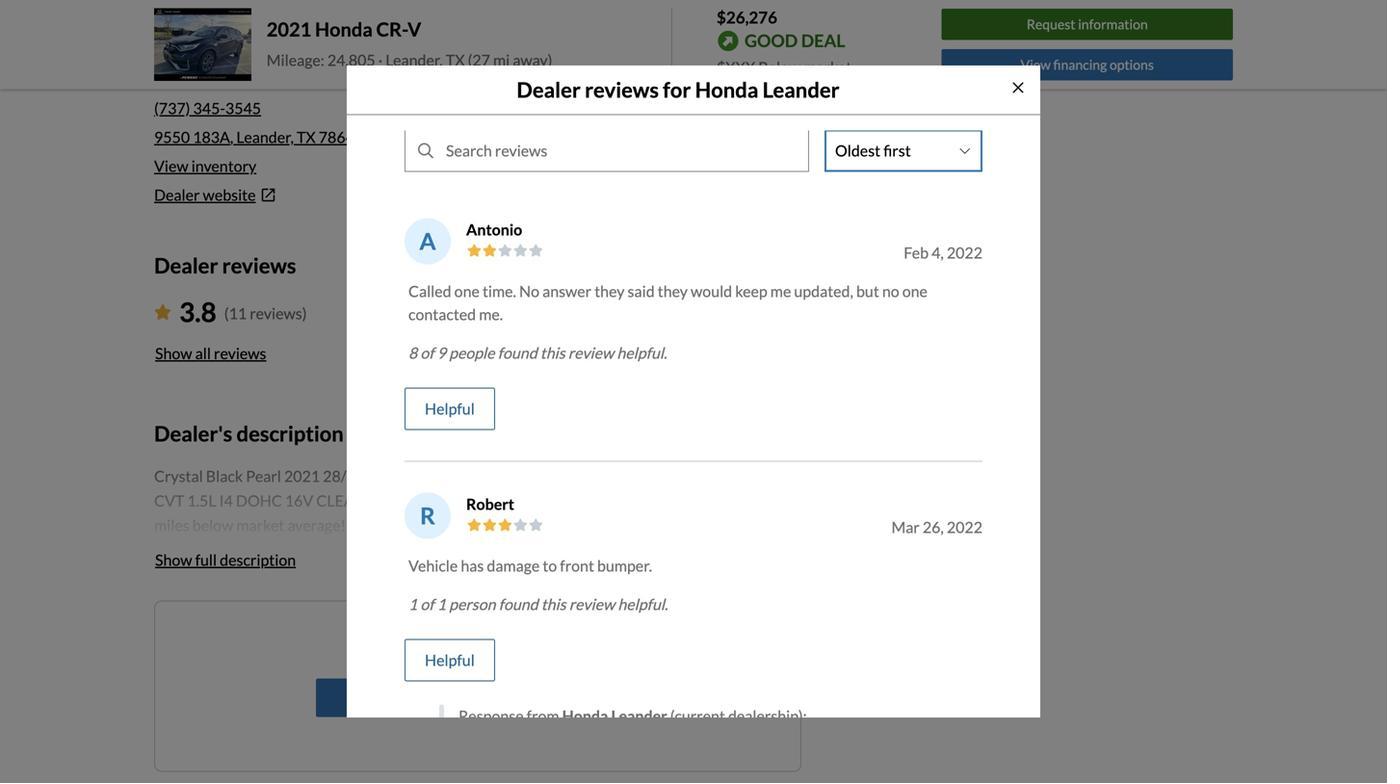 Task type: describe. For each thing, give the bounding box(es) containing it.
close modal dealer reviews for honda leander image
[[1011, 80, 1026, 95]]

show all reviews
[[155, 344, 266, 363]]

show inside crystal black pearl 2021 28/34 city/highway mpg honda carfax one-owner. cr-v ex fwd cvt 1.5l i4 dohc 16v clean carfax one owner!.  recent arrival! odometer is 9479 miles below market average! 28/34 city/highway mpg additional information show full description
[[155, 551, 192, 569]]

answer
[[543, 282, 592, 300]]

updated,
[[794, 282, 854, 300]]

(current
[[670, 707, 725, 725]]

1 vertical spatial mpg
[[489, 516, 524, 535]]

bumper.
[[597, 556, 652, 575]]

(737) 345-3545
[[154, 99, 261, 118]]

antonio
[[466, 220, 523, 239]]

i4
[[219, 491, 233, 510]]

front
[[560, 556, 594, 575]]

financing
[[1054, 56, 1107, 73]]

star image
[[154, 304, 172, 320]]

of for r
[[421, 595, 434, 614]]

1 vertical spatial 28/34
[[349, 516, 390, 535]]

view financing options button
[[942, 49, 1233, 80]]

people
[[449, 343, 495, 362]]

183a
[[193, 128, 230, 147]]

tx inside 2021 honda cr-v mileage: 24,805 · leander, tx (27 mi away)
[[446, 50, 465, 69]]

below
[[192, 516, 234, 535]]

dealer reviews for honda leander
[[517, 77, 840, 102]]

would
[[691, 282, 732, 300]]

78641
[[319, 128, 363, 147]]

honda inside 2021 honda cr-v mileage: 24,805 · leander, tx (27 mi away)
[[315, 18, 373, 41]]

market inside crystal black pearl 2021 28/34 city/highway mpg honda carfax one-owner. cr-v ex fwd cvt 1.5l i4 dohc 16v clean carfax one owner!.  recent arrival! odometer is 9479 miles below market average! 28/34 city/highway mpg additional information show full description
[[236, 516, 285, 535]]

2021 honda cr-v image
[[154, 8, 251, 81]]

damage
[[487, 556, 540, 575]]

2021 inside 2021 honda cr-v mileage: 24,805 · leander, tx (27 mi away)
[[267, 18, 311, 41]]

honda down $xxx
[[695, 77, 759, 102]]

0 vertical spatial 28/34
[[323, 467, 365, 486]]

3.8 (11 reviews)
[[179, 296, 307, 328]]

new
[[439, 634, 468, 653]]

mar 26, 2022
[[892, 518, 983, 537]]

away)
[[513, 50, 553, 69]]

notify
[[351, 634, 395, 653]]

0 vertical spatial carfax
[[549, 467, 608, 486]]

website
[[203, 186, 256, 204]]

found for r
[[499, 595, 538, 614]]

has
[[461, 556, 484, 575]]

view financing options
[[1021, 56, 1154, 73]]

1 1 from the left
[[409, 595, 418, 614]]

dealer's description
[[154, 421, 344, 446]]

crystal black pearl 2021 28/34 city/highway mpg honda carfax one-owner. cr-v ex fwd cvt 1.5l i4 dohc 16v clean carfax one owner!.  recent arrival! odometer is 9479 miles below market average! 28/34 city/highway mpg additional information show full description
[[154, 467, 794, 569]]

review for a
[[568, 343, 614, 362]]

from
[[527, 707, 559, 725]]

response from honda leander (current dealership):
[[459, 707, 807, 725]]

2022 for r
[[947, 518, 983, 537]]

owner!.
[[467, 491, 534, 510]]

helpful button for a
[[405, 388, 495, 430]]

2021 honda cr-v mileage: 24,805 · leander, tx (27 mi away)
[[267, 18, 553, 69]]

owner.
[[645, 467, 695, 486]]

r
[[420, 502, 435, 529]]

a
[[420, 227, 436, 255]]

dealership):
[[728, 707, 807, 725]]

keep
[[735, 282, 768, 300]]

1.5l
[[187, 491, 216, 510]]

pearl
[[246, 467, 281, 486]]

black
[[206, 467, 243, 486]]

dealer's
[[154, 421, 233, 446]]

feb
[[904, 243, 929, 262]]

9550
[[154, 128, 190, 147]]

reviews for dealer reviews
[[222, 253, 296, 278]]

dealer for dealer reviews for honda leander
[[517, 77, 581, 102]]

leander, inside 2021 honda cr-v mileage: 24,805 · leander, tx (27 mi away)
[[386, 50, 443, 69]]

review for r
[[569, 595, 615, 614]]

9550 183a , leander, tx 78641
[[154, 128, 363, 147]]

v inside crystal black pearl 2021 28/34 city/highway mpg honda carfax one-owner. cr-v ex fwd cvt 1.5l i4 dohc 16v clean carfax one owner!.  recent arrival! odometer is 9479 miles below market average! 28/34 city/highway mpg additional information show full description
[[723, 467, 733, 486]]

cr- inside crystal black pearl 2021 28/34 city/highway mpg honda carfax one-owner. cr-v ex fwd cvt 1.5l i4 dohc 16v clean carfax one owner!.  recent arrival! odometer is 9479 miles below market average! 28/34 city/highway mpg additional information show full description
[[698, 467, 723, 486]]

0 horizontal spatial leander
[[215, 62, 286, 85]]

0 vertical spatial city/highway
[[367, 467, 460, 486]]

clean
[[316, 491, 366, 510]]

arrival!
[[588, 491, 639, 510]]

to
[[543, 556, 557, 575]]

of for a
[[421, 343, 434, 362]]

view for view inventory
[[154, 157, 189, 175]]

no
[[519, 282, 540, 300]]

person
[[449, 595, 496, 614]]

Search reviews field
[[437, 130, 808, 171]]

notify me of new listings like this one
[[351, 634, 605, 653]]

vehicle
[[409, 556, 458, 575]]

dealer for dealer reviews
[[154, 253, 218, 278]]

dialog containing a
[[347, 65, 1041, 783]]

called
[[409, 282, 452, 300]]

honda up (737) at the left of page
[[154, 62, 212, 85]]

9479
[[729, 491, 765, 510]]

request information button
[[942, 9, 1233, 40]]

cr- inside 2021 honda cr-v mileage: 24,805 · leander, tx (27 mi away)
[[376, 18, 408, 41]]

one
[[431, 491, 464, 510]]

0 vertical spatial description
[[237, 421, 344, 446]]

2 they from the left
[[658, 282, 688, 300]]

1 horizontal spatial one
[[579, 634, 605, 653]]

average!
[[288, 516, 346, 535]]

2 1 from the left
[[437, 595, 446, 614]]

$xxx
[[717, 58, 756, 77]]

2 vertical spatial of
[[422, 634, 436, 653]]

,
[[230, 128, 234, 147]]

$xxx below market
[[717, 58, 852, 77]]

dealer website
[[154, 186, 256, 204]]

view inventory link
[[154, 157, 257, 175]]

reviews)
[[250, 304, 307, 323]]



Task type: vqa. For each thing, say whether or not it's contained in the screenshot.
2nd FAIR DEAL from the right
no



Task type: locate. For each thing, give the bounding box(es) containing it.
dohc
[[236, 491, 282, 510]]

v
[[408, 18, 421, 41], [723, 467, 733, 486]]

0 vertical spatial cr-
[[376, 18, 408, 41]]

1 vertical spatial review
[[569, 595, 615, 614]]

2021 up mileage:
[[267, 18, 311, 41]]

view down 9550
[[154, 157, 189, 175]]

view up close modal dealer reviews for honda leander image
[[1021, 56, 1051, 73]]

1 down 'vehicle'
[[409, 595, 418, 614]]

recent
[[537, 491, 585, 510]]

description
[[237, 421, 344, 446], [220, 551, 296, 569]]

leander up 3545
[[215, 62, 286, 85]]

carfax left one
[[369, 491, 428, 510]]

reviews
[[585, 77, 659, 102], [222, 253, 296, 278], [214, 344, 266, 363]]

show left full
[[155, 551, 192, 569]]

1 vertical spatial cr-
[[698, 467, 723, 486]]

2 helpful button from the top
[[405, 639, 495, 682]]

helpful button down 9
[[405, 388, 495, 430]]

1 vertical spatial view
[[154, 157, 189, 175]]

me.
[[479, 305, 503, 324]]

description inside crystal black pearl 2021 28/34 city/highway mpg honda carfax one-owner. cr-v ex fwd cvt 1.5l i4 dohc 16v clean carfax one owner!.  recent arrival! odometer is 9479 miles below market average! 28/34 city/highway mpg additional information show full description
[[220, 551, 296, 569]]

tx left 78641
[[297, 128, 316, 147]]

said
[[628, 282, 655, 300]]

1 horizontal spatial view
[[1021, 56, 1051, 73]]

view inventory
[[154, 157, 257, 175]]

honda up 24,805
[[315, 18, 373, 41]]

8 of 9 people found this review helpful.
[[409, 343, 667, 362]]

ex
[[736, 467, 755, 486]]

dealer for dealer website
[[154, 186, 200, 204]]

2 helpful from the top
[[425, 651, 475, 670]]

leander down $xxx below market
[[763, 77, 840, 102]]

this for a
[[540, 343, 565, 362]]

0 vertical spatial of
[[421, 343, 434, 362]]

1 vertical spatial 2021
[[284, 467, 320, 486]]

helpful. down called one time. no answer they said they would keep me updated, but no one contacted me.
[[617, 343, 667, 362]]

no
[[883, 282, 900, 300]]

(27
[[468, 50, 490, 69]]

2 vertical spatial reviews
[[214, 344, 266, 363]]

24,805
[[328, 50, 376, 69]]

mpg up the robert
[[463, 467, 498, 486]]

2 show from the top
[[155, 551, 192, 569]]

1 horizontal spatial me
[[771, 282, 791, 300]]

1 helpful from the top
[[425, 399, 475, 418]]

view inside button
[[1021, 56, 1051, 73]]

review down answer
[[568, 343, 614, 362]]

1 of 1 person found this review helpful.
[[409, 595, 668, 614]]

called one time. no answer they said they would keep me updated, but no one contacted me.
[[409, 282, 928, 324]]

0 horizontal spatial market
[[236, 516, 285, 535]]

$26,276
[[717, 7, 778, 27]]

(11
[[224, 304, 247, 323]]

search image
[[418, 143, 434, 158]]

1 vertical spatial v
[[723, 467, 733, 486]]

1 horizontal spatial tx
[[446, 50, 465, 69]]

information
[[227, 541, 308, 560]]

but
[[857, 282, 880, 300]]

helpful button for r
[[405, 639, 495, 682]]

1 vertical spatial helpful button
[[405, 639, 495, 682]]

0 vertical spatial view
[[1021, 56, 1051, 73]]

view
[[1021, 56, 1051, 73], [154, 157, 189, 175]]

1 vertical spatial description
[[220, 551, 296, 569]]

tx left (27
[[446, 50, 465, 69]]

honda leander
[[154, 62, 286, 85]]

28/34
[[323, 467, 365, 486], [349, 516, 390, 535]]

1 vertical spatial helpful.
[[618, 595, 668, 614]]

of right 8
[[421, 343, 434, 362]]

tx
[[446, 50, 465, 69], [297, 128, 316, 147]]

dealer website link
[[154, 184, 802, 207]]

2 2022 from the top
[[947, 518, 983, 537]]

market
[[804, 58, 852, 77], [236, 516, 285, 535]]

(737) 345-3545 link
[[154, 99, 261, 118]]

helpful for r
[[425, 651, 475, 670]]

good
[[745, 30, 798, 51]]

345-
[[193, 99, 225, 118]]

1 helpful button from the top
[[405, 388, 495, 430]]

helpful. down bumper.
[[618, 595, 668, 614]]

mpg down owner!. at the left of page
[[489, 516, 524, 535]]

additional
[[154, 541, 224, 560]]

0 horizontal spatial leander,
[[236, 128, 294, 147]]

leander left (current
[[611, 707, 668, 725]]

0 horizontal spatial carfax
[[369, 491, 428, 510]]

city/highway down one
[[393, 516, 486, 535]]

dealer reviews
[[154, 253, 296, 278]]

2 vertical spatial this
[[551, 634, 576, 653]]

0 vertical spatial 2021
[[267, 18, 311, 41]]

1 horizontal spatial 1
[[437, 595, 446, 614]]

0 horizontal spatial v
[[408, 18, 421, 41]]

2021 inside crystal black pearl 2021 28/34 city/highway mpg honda carfax one-owner. cr-v ex fwd cvt 1.5l i4 dohc 16v clean carfax one owner!.  recent arrival! odometer is 9479 miles below market average! 28/34 city/highway mpg additional information show full description
[[284, 467, 320, 486]]

2022 right 26,
[[947, 518, 983, 537]]

dealer up honda leander
[[154, 14, 218, 39]]

carfax up recent
[[549, 467, 608, 486]]

3.8
[[179, 296, 217, 328]]

feb 4, 2022
[[904, 243, 983, 262]]

honda leander link
[[154, 62, 286, 85]]

dealer
[[154, 14, 218, 39], [517, 77, 581, 102], [154, 186, 200, 204], [154, 253, 218, 278]]

found
[[498, 343, 537, 362], [499, 595, 538, 614]]

reviews for dealer reviews for honda leander
[[585, 77, 659, 102]]

·
[[378, 50, 383, 69]]

0 vertical spatial found
[[498, 343, 537, 362]]

this right like
[[551, 634, 576, 653]]

0 horizontal spatial one
[[455, 282, 480, 300]]

cr- up is
[[698, 467, 723, 486]]

time.
[[483, 282, 516, 300]]

this down to
[[541, 595, 566, 614]]

market down deal
[[804, 58, 852, 77]]

good deal
[[745, 30, 846, 51]]

v inside 2021 honda cr-v mileage: 24,805 · leander, tx (27 mi away)
[[408, 18, 421, 41]]

1 they from the left
[[595, 282, 625, 300]]

dealer up the 3.8
[[154, 253, 218, 278]]

one-
[[611, 467, 645, 486]]

dealer down view inventory at the left
[[154, 186, 200, 204]]

contacted
[[409, 305, 476, 324]]

9
[[437, 343, 446, 362]]

view for view financing options
[[1021, 56, 1051, 73]]

1 horizontal spatial they
[[658, 282, 688, 300]]

0 vertical spatial v
[[408, 18, 421, 41]]

like
[[523, 634, 548, 653]]

0 horizontal spatial 1
[[409, 595, 418, 614]]

2022
[[947, 243, 983, 262], [947, 518, 983, 537]]

0 vertical spatial helpful button
[[405, 388, 495, 430]]

1 horizontal spatial market
[[804, 58, 852, 77]]

full
[[195, 551, 217, 569]]

1 vertical spatial tx
[[297, 128, 316, 147]]

2022 for a
[[947, 243, 983, 262]]

1 vertical spatial of
[[421, 595, 434, 614]]

2021 up 16v
[[284, 467, 320, 486]]

vehicle has damage to front bumper.
[[409, 556, 652, 575]]

reviews inside button
[[214, 344, 266, 363]]

show inside button
[[155, 344, 192, 363]]

me right keep
[[771, 282, 791, 300]]

1 vertical spatial me
[[398, 634, 419, 653]]

show
[[155, 344, 192, 363], [155, 551, 192, 569]]

leander, right ·
[[386, 50, 443, 69]]

me
[[771, 282, 791, 300], [398, 634, 419, 653]]

helpful button down person
[[405, 639, 495, 682]]

2 horizontal spatial one
[[903, 282, 928, 300]]

0 vertical spatial helpful.
[[617, 343, 667, 362]]

26,
[[923, 518, 944, 537]]

helpful
[[425, 399, 475, 418], [425, 651, 475, 670]]

description up pearl
[[237, 421, 344, 446]]

1 vertical spatial this
[[541, 595, 566, 614]]

they right the said on the top of page
[[658, 282, 688, 300]]

1 vertical spatial found
[[499, 595, 538, 614]]

1 vertical spatial market
[[236, 516, 285, 535]]

0 vertical spatial show
[[155, 344, 192, 363]]

0 horizontal spatial me
[[398, 634, 419, 653]]

1 vertical spatial carfax
[[369, 491, 428, 510]]

1 vertical spatial city/highway
[[393, 516, 486, 535]]

found right people
[[498, 343, 537, 362]]

helpful. for a
[[617, 343, 667, 362]]

1 vertical spatial 2022
[[947, 518, 983, 537]]

2022 right 4, on the top of the page
[[947, 243, 983, 262]]

helpful.
[[617, 343, 667, 362], [618, 595, 668, 614]]

found down damage
[[499, 595, 538, 614]]

leander, right ,
[[236, 128, 294, 147]]

1 horizontal spatial leander
[[611, 707, 668, 725]]

1 show from the top
[[155, 344, 192, 363]]

1 horizontal spatial carfax
[[549, 467, 608, 486]]

honda right from at the left
[[562, 707, 608, 725]]

reviews left "for"
[[585, 77, 659, 102]]

found for a
[[498, 343, 537, 362]]

(737)
[[154, 99, 190, 118]]

me right notify
[[398, 634, 419, 653]]

1 horizontal spatial cr-
[[698, 467, 723, 486]]

city/highway up one
[[367, 467, 460, 486]]

reviews right the all
[[214, 344, 266, 363]]

show all reviews button
[[154, 332, 267, 375]]

28/34 down clean
[[349, 516, 390, 535]]

0 vertical spatial mpg
[[463, 467, 498, 486]]

0 vertical spatial 2022
[[947, 243, 983, 262]]

honda up owner!. at the left of page
[[501, 467, 546, 486]]

0 horizontal spatial they
[[595, 282, 625, 300]]

1 2022 from the top
[[947, 243, 983, 262]]

odometer
[[642, 491, 713, 510]]

review down the 'front' at bottom left
[[569, 595, 615, 614]]

1 horizontal spatial leander,
[[386, 50, 443, 69]]

show left the all
[[155, 344, 192, 363]]

0 vertical spatial this
[[540, 343, 565, 362]]

one right no at the top of page
[[903, 282, 928, 300]]

cvt
[[154, 491, 184, 510]]

me inside called one time. no answer they said they would keep me updated, but no one contacted me.
[[771, 282, 791, 300]]

honda inside crystal black pearl 2021 28/34 city/highway mpg honda carfax one-owner. cr-v ex fwd cvt 1.5l i4 dohc 16v clean carfax one owner!.  recent arrival! odometer is 9479 miles below market average! 28/34 city/highway mpg additional information show full description
[[501, 467, 546, 486]]

2 horizontal spatial leander
[[763, 77, 840, 102]]

miles
[[154, 516, 190, 535]]

this
[[540, 343, 565, 362], [541, 595, 566, 614], [551, 634, 576, 653]]

1 horizontal spatial v
[[723, 467, 733, 486]]

16v
[[285, 491, 313, 510]]

0 horizontal spatial tx
[[297, 128, 316, 147]]

is
[[716, 491, 726, 510]]

helpful button
[[405, 388, 495, 430], [405, 639, 495, 682]]

dealer down away)
[[517, 77, 581, 102]]

helpful for a
[[425, 399, 475, 418]]

4,
[[932, 243, 944, 262]]

helpful. for r
[[618, 595, 668, 614]]

1 left person
[[437, 595, 446, 614]]

dealer for dealer
[[154, 14, 218, 39]]

fwd
[[758, 467, 794, 486]]

0 horizontal spatial view
[[154, 157, 189, 175]]

city/highway
[[367, 467, 460, 486], [393, 516, 486, 535]]

mar
[[892, 518, 920, 537]]

0 vertical spatial leander,
[[386, 50, 443, 69]]

0 vertical spatial market
[[804, 58, 852, 77]]

below
[[759, 58, 801, 77]]

1
[[409, 595, 418, 614], [437, 595, 446, 614]]

cr- up ·
[[376, 18, 408, 41]]

28/34 up clean
[[323, 467, 365, 486]]

robert
[[466, 495, 515, 513]]

they left the said on the top of page
[[595, 282, 625, 300]]

reviews up 3.8 (11 reviews)
[[222, 253, 296, 278]]

1 vertical spatial leander,
[[236, 128, 294, 147]]

1 vertical spatial helpful
[[425, 651, 475, 670]]

0 vertical spatial me
[[771, 282, 791, 300]]

options
[[1110, 56, 1154, 73]]

this down answer
[[540, 343, 565, 362]]

3545
[[225, 99, 261, 118]]

0 vertical spatial helpful
[[425, 399, 475, 418]]

1 vertical spatial reviews
[[222, 253, 296, 278]]

of left new
[[422, 634, 436, 653]]

one right like
[[579, 634, 605, 653]]

of down 'vehicle'
[[421, 595, 434, 614]]

dialog
[[347, 65, 1041, 783]]

1 vertical spatial show
[[155, 551, 192, 569]]

market down dohc
[[236, 516, 285, 535]]

description right full
[[220, 551, 296, 569]]

0 vertical spatial tx
[[446, 50, 465, 69]]

one left time.
[[455, 282, 480, 300]]

helpful down 9
[[425, 399, 475, 418]]

inventory
[[191, 157, 257, 175]]

helpful down person
[[425, 651, 475, 670]]

0 horizontal spatial cr-
[[376, 18, 408, 41]]

this for r
[[541, 595, 566, 614]]

listings
[[471, 634, 520, 653]]

0 vertical spatial reviews
[[585, 77, 659, 102]]

0 vertical spatial review
[[568, 343, 614, 362]]



